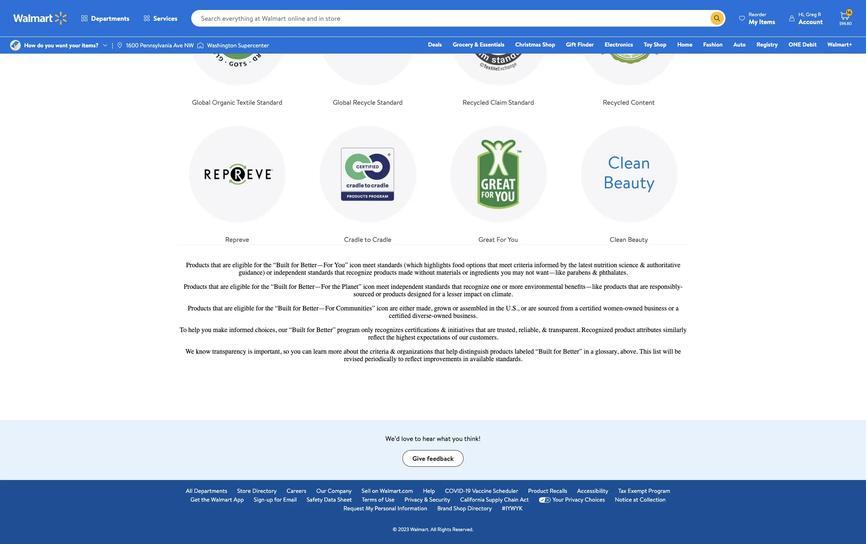 Task type: locate. For each thing, give the bounding box(es) containing it.
1 horizontal spatial cradle
[[373, 235, 392, 244]]

list
[[172, 0, 694, 245]]

repreve link
[[177, 114, 298, 245]]

toy shop link
[[640, 40, 670, 49]]

walmart image
[[13, 12, 67, 25]]

0 horizontal spatial to
[[365, 235, 371, 244]]

christmas shop link
[[512, 40, 559, 49]]

we'd love to hear what you think!
[[386, 434, 481, 443]]

1 horizontal spatial directory
[[468, 504, 492, 513]]

all inside all departments link
[[186, 487, 193, 495]]

cradle
[[344, 235, 363, 244], [373, 235, 392, 244]]

0 horizontal spatial standard
[[257, 98, 283, 107]]

great for you
[[479, 235, 518, 244]]

0 horizontal spatial &
[[424, 496, 428, 504]]

act
[[520, 496, 529, 504]]

1 horizontal spatial to
[[415, 434, 421, 443]]

0 horizontal spatial privacy
[[405, 496, 423, 504]]

1 recycled from the left
[[463, 98, 489, 107]]

email
[[283, 496, 297, 504]]

greg
[[806, 11, 817, 18]]

recycled
[[463, 98, 489, 107], [603, 98, 629, 107]]

1 horizontal spatial you
[[452, 434, 463, 443]]

departments up the at the bottom left of the page
[[194, 487, 227, 495]]

1 horizontal spatial departments
[[194, 487, 227, 495]]

 image left the how
[[10, 40, 21, 51]]

recycled left content
[[603, 98, 629, 107]]

0 horizontal spatial departments
[[91, 14, 129, 23]]

directory down california
[[468, 504, 492, 513]]

up
[[267, 496, 273, 504]]

1 horizontal spatial privacy
[[565, 496, 583, 504]]

0 vertical spatial &
[[475, 40, 478, 49]]

gift finder link
[[562, 40, 598, 49]]

what
[[437, 434, 451, 443]]

Walmart Site-Wide search field
[[191, 10, 726, 27]]

0 vertical spatial to
[[365, 235, 371, 244]]

0 vertical spatial departments
[[91, 14, 129, 23]]

1 cradle from the left
[[344, 235, 363, 244]]

all up the get
[[186, 487, 193, 495]]

privacy up information
[[405, 496, 423, 504]]

pennsylvania
[[140, 41, 172, 49]]

covid-
[[445, 487, 466, 495]]

terms of use
[[362, 496, 395, 504]]

2 horizontal spatial  image
[[197, 41, 204, 49]]

1 vertical spatial my
[[366, 504, 373, 513]]

how do you want your items?
[[24, 41, 99, 49]]

cradle to cradle link
[[308, 114, 428, 245]]

supercenter
[[238, 41, 269, 49]]

all left rights
[[431, 526, 436, 533]]

0 horizontal spatial cradle
[[344, 235, 363, 244]]

global organic textile standard link
[[177, 0, 298, 107]]

shop right the 'toy'
[[654, 40, 667, 49]]

tax exempt program get the walmart app
[[190, 487, 670, 504]]

1 vertical spatial departments
[[194, 487, 227, 495]]

recycled for recycled content
[[603, 98, 629, 107]]

global left 'recycle'
[[333, 98, 351, 107]]

my down terms
[[366, 504, 373, 513]]

help link
[[423, 487, 435, 496]]

0 horizontal spatial  image
[[10, 40, 21, 51]]

registry
[[757, 40, 778, 49]]

shop for christmas
[[542, 40, 555, 49]]

 image for washington
[[197, 41, 204, 49]]

store directory
[[237, 487, 277, 495]]

1 vertical spatial all
[[431, 526, 436, 533]]

shop
[[542, 40, 555, 49], [654, 40, 667, 49], [454, 504, 466, 513]]

product recalls link
[[528, 487, 567, 496]]

notice at collection link
[[615, 496, 666, 504]]

content
[[631, 98, 655, 107]]

1 vertical spatial &
[[424, 496, 428, 504]]

auto link
[[730, 40, 750, 49]]

1 horizontal spatial &
[[475, 40, 478, 49]]

 image right |
[[116, 42, 123, 49]]

shop inside 'link'
[[654, 40, 667, 49]]

walmart+
[[828, 40, 853, 49]]

deals
[[428, 40, 442, 49]]

2 horizontal spatial shop
[[654, 40, 667, 49]]

our company
[[316, 487, 352, 495]]

grocery & essentials
[[453, 40, 505, 49]]

reorder my items
[[749, 11, 776, 26]]

electronics link
[[601, 40, 637, 49]]

2 global from the left
[[333, 98, 351, 107]]

program
[[649, 487, 670, 495]]

directory up sign-
[[252, 487, 277, 495]]

shop right brand in the right of the page
[[454, 504, 466, 513]]

do
[[37, 41, 44, 49]]

covid-19 vaccine scheduler link
[[445, 487, 518, 496]]

& right 'grocery'
[[475, 40, 478, 49]]

0 horizontal spatial you
[[45, 41, 54, 49]]

sign-up for email
[[254, 496, 297, 504]]

shop inside "link"
[[542, 40, 555, 49]]

1 horizontal spatial all
[[431, 526, 436, 533]]

1 horizontal spatial shop
[[542, 40, 555, 49]]

finder
[[578, 40, 594, 49]]

0 vertical spatial directory
[[252, 487, 277, 495]]

1 standard from the left
[[257, 98, 283, 107]]

1 horizontal spatial global
[[333, 98, 351, 107]]

reorder
[[749, 11, 767, 18]]

1600
[[126, 41, 139, 49]]

shop right christmas at the top right
[[542, 40, 555, 49]]

 image right nw
[[197, 41, 204, 49]]

give
[[412, 454, 425, 463]]

recycled left claim
[[463, 98, 489, 107]]

safety data sheet
[[307, 496, 352, 504]]

hi, greg r account
[[799, 11, 823, 26]]

2 recycled from the left
[[603, 98, 629, 107]]

app
[[234, 496, 244, 504]]

0 horizontal spatial shop
[[454, 504, 466, 513]]

#iywyk
[[502, 504, 523, 513]]

recalls
[[550, 487, 567, 495]]

standard right 'recycle'
[[377, 98, 403, 107]]

standard right textile
[[257, 98, 283, 107]]

privacy right your
[[565, 496, 583, 504]]

2 horizontal spatial standard
[[509, 98, 534, 107]]

your privacy choices link
[[539, 496, 605, 504]]

 image
[[10, 40, 21, 51], [197, 41, 204, 49], [116, 42, 123, 49]]

how
[[24, 41, 36, 49]]

exempt
[[628, 487, 647, 495]]

0 horizontal spatial all
[[186, 487, 193, 495]]

grocery & essentials link
[[449, 40, 508, 49]]

1 horizontal spatial  image
[[116, 42, 123, 49]]

walmart+ link
[[824, 40, 856, 49]]

directory inside 'link'
[[252, 487, 277, 495]]

scheduler
[[493, 487, 518, 495]]

1 horizontal spatial standard
[[377, 98, 403, 107]]

2 privacy from the left
[[565, 496, 583, 504]]

of
[[378, 496, 384, 504]]

0 horizontal spatial my
[[366, 504, 373, 513]]

1 global from the left
[[192, 98, 211, 107]]

one debit link
[[785, 40, 821, 49]]

global left organic
[[192, 98, 211, 107]]

departments up |
[[91, 14, 129, 23]]

you right do
[[45, 41, 54, 49]]

0 horizontal spatial recycled
[[463, 98, 489, 107]]

0 horizontal spatial global
[[192, 98, 211, 107]]

my inside notice at collection request my personal information
[[366, 504, 373, 513]]

©
[[393, 526, 397, 533]]

1 horizontal spatial recycled
[[603, 98, 629, 107]]

global organic textile standard
[[192, 98, 283, 107]]

1 vertical spatial directory
[[468, 504, 492, 513]]

we'd
[[386, 434, 400, 443]]

1 horizontal spatial my
[[749, 17, 758, 26]]

my left items
[[749, 17, 758, 26]]

standard right claim
[[509, 98, 534, 107]]

hear
[[423, 434, 435, 443]]

& down help
[[424, 496, 428, 504]]

nw
[[184, 41, 194, 49]]

recycled claim standard
[[463, 98, 534, 107]]

3 standard from the left
[[509, 98, 534, 107]]

to
[[365, 235, 371, 244], [415, 434, 421, 443]]

Search search field
[[191, 10, 726, 27]]

safety
[[307, 496, 323, 504]]

global for global recycle standard
[[333, 98, 351, 107]]

items
[[759, 17, 776, 26]]

0 horizontal spatial directory
[[252, 487, 277, 495]]

0 vertical spatial my
[[749, 17, 758, 26]]

2 standard from the left
[[377, 98, 403, 107]]

christmas
[[515, 40, 541, 49]]

sell on walmart.com link
[[362, 487, 413, 496]]

services button
[[136, 8, 185, 28]]

0 vertical spatial all
[[186, 487, 193, 495]]

you right what
[[452, 434, 463, 443]]

collection
[[640, 496, 666, 504]]



Task type: describe. For each thing, give the bounding box(es) containing it.
store
[[237, 487, 251, 495]]

recycled content
[[603, 98, 655, 107]]

sell
[[362, 487, 371, 495]]

 image for how
[[10, 40, 21, 51]]

brand shop directory link
[[437, 504, 492, 513]]

1 vertical spatial to
[[415, 434, 421, 443]]

for
[[274, 496, 282, 504]]

the
[[201, 496, 210, 504]]

standard for global recycle standard
[[377, 98, 403, 107]]

feedback
[[427, 454, 454, 463]]

tax
[[618, 487, 627, 495]]

shop for toy
[[654, 40, 667, 49]]

textile
[[237, 98, 255, 107]]

shop for brand
[[454, 504, 466, 513]]

auto
[[734, 40, 746, 49]]

global recycle standard link
[[308, 0, 428, 107]]

gift
[[566, 40, 576, 49]]

brand shop directory
[[437, 504, 492, 513]]

vaccine
[[472, 487, 492, 495]]

toy shop
[[644, 40, 667, 49]]

get
[[190, 496, 200, 504]]

1 vertical spatial you
[[452, 434, 463, 443]]

love
[[401, 434, 413, 443]]

my inside reorder my items
[[749, 17, 758, 26]]

christmas shop
[[515, 40, 555, 49]]

accessibility
[[577, 487, 608, 495]]

ave
[[173, 41, 183, 49]]

home link
[[674, 40, 696, 49]]

$96.80
[[840, 20, 852, 26]]

& for grocery
[[475, 40, 478, 49]]

notice at collection request my personal information
[[344, 496, 666, 513]]

give feedback
[[412, 454, 454, 463]]

search icon image
[[714, 15, 721, 22]]

cradle to cradle
[[344, 235, 392, 244]]

chain
[[504, 496, 519, 504]]

home
[[677, 40, 693, 49]]

r
[[818, 11, 821, 18]]

© 2023 walmart. all rights reserved.
[[393, 526, 474, 533]]

essentials
[[480, 40, 505, 49]]

global for global organic textile standard
[[192, 98, 211, 107]]

& for privacy
[[424, 496, 428, 504]]

sell on walmart.com
[[362, 487, 413, 495]]

great
[[479, 235, 495, 244]]

repreve
[[225, 235, 249, 244]]

debit
[[803, 40, 817, 49]]

reserved.
[[452, 526, 474, 533]]

items?
[[82, 41, 99, 49]]

|
[[112, 41, 113, 49]]

request my personal information link
[[344, 504, 427, 513]]

#iywyk link
[[502, 504, 523, 513]]

great for you link
[[438, 114, 559, 245]]

washington
[[207, 41, 237, 49]]

terms of use link
[[362, 496, 395, 504]]

washington supercenter
[[207, 41, 269, 49]]

careers
[[287, 487, 306, 495]]

rights
[[438, 526, 451, 533]]

product recalls
[[528, 487, 567, 495]]

gift finder
[[566, 40, 594, 49]]

standard for recycled claim standard
[[509, 98, 534, 107]]

brand
[[437, 504, 452, 513]]

information
[[398, 504, 427, 513]]

california supply chain act
[[460, 496, 529, 504]]

your
[[69, 41, 80, 49]]

account
[[799, 17, 823, 26]]

safety data sheet link
[[307, 496, 352, 504]]

grocery
[[453, 40, 473, 49]]

deals link
[[424, 40, 446, 49]]

list containing global organic textile standard
[[172, 0, 694, 245]]

19
[[466, 487, 471, 495]]

1 privacy from the left
[[405, 496, 423, 504]]

departments inside dropdown button
[[91, 14, 129, 23]]

use
[[385, 496, 395, 504]]

 image for 1600
[[116, 42, 123, 49]]

2 cradle from the left
[[373, 235, 392, 244]]

product
[[528, 487, 548, 495]]

beauty
[[628, 235, 648, 244]]

registry link
[[753, 40, 782, 49]]

2023
[[398, 526, 409, 533]]

one
[[789, 40, 801, 49]]

hi,
[[799, 11, 805, 18]]

0 vertical spatial you
[[45, 41, 54, 49]]

organic
[[212, 98, 235, 107]]

one debit
[[789, 40, 817, 49]]

services
[[154, 14, 177, 23]]

accessibility link
[[577, 487, 608, 496]]

all departments
[[186, 487, 227, 495]]

careers link
[[287, 487, 306, 496]]

privacy choices icon image
[[539, 497, 551, 503]]

recycled for recycled claim standard
[[463, 98, 489, 107]]

california
[[460, 496, 485, 504]]

global recycle standard
[[333, 98, 403, 107]]

sign-
[[254, 496, 267, 504]]

company
[[328, 487, 352, 495]]

walmart.
[[410, 526, 429, 533]]

covid-19 vaccine scheduler
[[445, 487, 518, 495]]

tax exempt program link
[[618, 487, 670, 496]]

store directory link
[[237, 487, 277, 496]]

1600 pennsylvania ave nw
[[126, 41, 194, 49]]



Task type: vqa. For each thing, say whether or not it's contained in the screenshot.
Faux,
no



